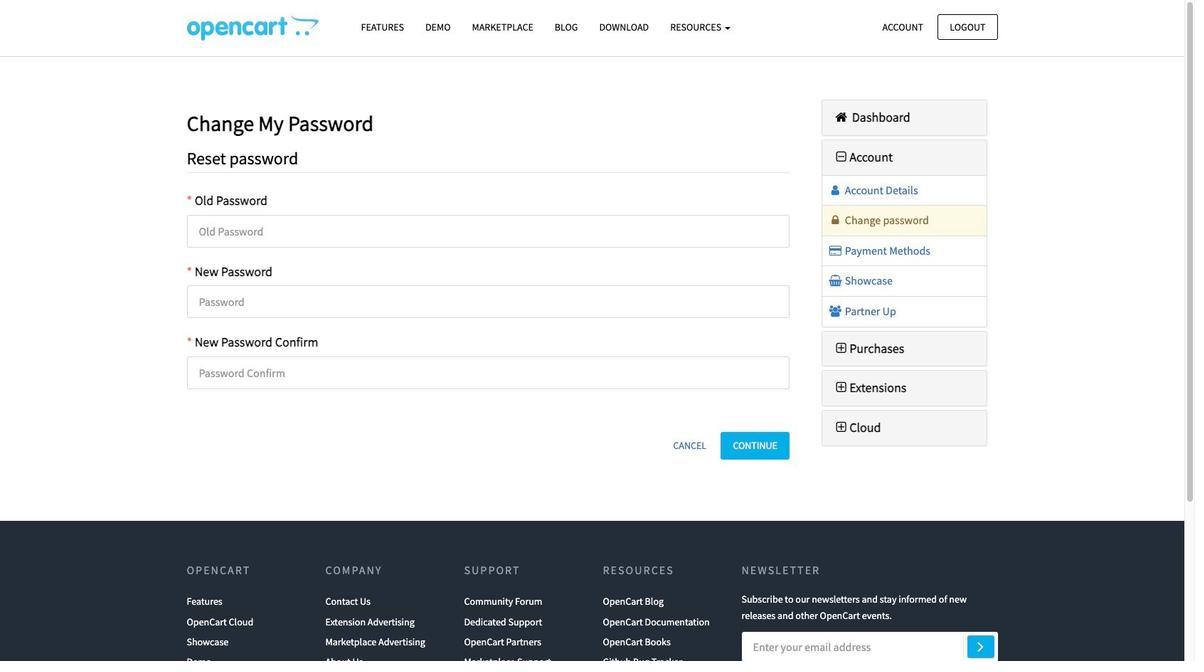 Task type: vqa. For each thing, say whether or not it's contained in the screenshot.
the rightmost star light image
no



Task type: locate. For each thing, give the bounding box(es) containing it.
Enter your email address text field
[[742, 632, 998, 661]]

plus square o image
[[834, 382, 850, 395], [834, 421, 850, 434]]

1 vertical spatial plus square o image
[[834, 421, 850, 434]]

Password Confirm password field
[[187, 357, 790, 390]]

opencart - account password image
[[187, 15, 319, 41]]

Password password field
[[187, 286, 790, 319]]

home image
[[834, 111, 850, 124]]

plus square o image
[[834, 342, 850, 355]]

credit card image
[[829, 245, 843, 256]]

0 vertical spatial plus square o image
[[834, 382, 850, 395]]



Task type: describe. For each thing, give the bounding box(es) containing it.
lock image
[[829, 214, 843, 226]]

1 plus square o image from the top
[[834, 382, 850, 395]]

shopping basket image
[[829, 275, 843, 286]]

angle right image
[[978, 638, 984, 655]]

2 plus square o image from the top
[[834, 421, 850, 434]]

Old Password password field
[[187, 215, 790, 247]]

user image
[[829, 184, 843, 195]]

minus square o image
[[834, 151, 850, 164]]

users image
[[829, 305, 843, 317]]



